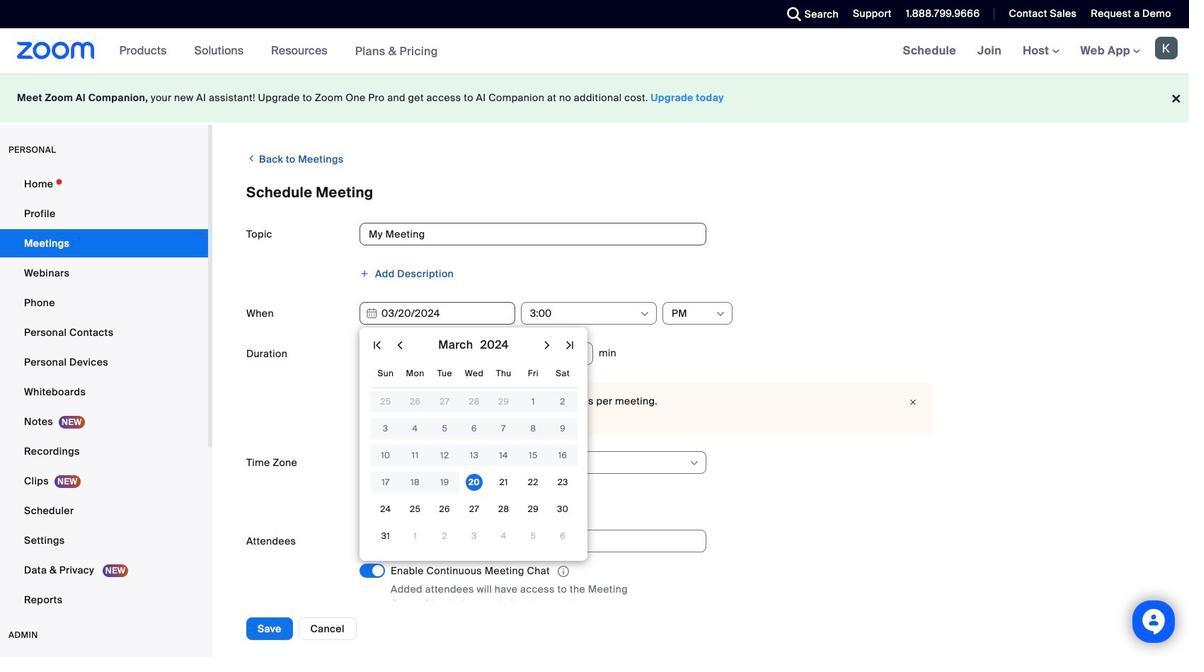 Task type: vqa. For each thing, say whether or not it's contained in the screenshot.
the Persistent Chat, enter email address,Enter user names or email addresses TEXT BOX
yes



Task type: describe. For each thing, give the bounding box(es) containing it.
select start time text field
[[530, 303, 638, 324]]

left image
[[246, 151, 257, 166]]

product information navigation
[[109, 28, 449, 74]]

choose date text field
[[360, 302, 515, 325]]

previous year,march 2023 image
[[369, 337, 386, 354]]

learn more about enable continuous meeting chat image
[[553, 566, 573, 578]]

next month,april 2024 image
[[539, 337, 556, 354]]

next year,march 2025 image
[[561, 337, 578, 354]]

show options image
[[689, 458, 700, 469]]

personal menu menu
[[0, 170, 208, 616]]

profile picture image
[[1155, 37, 1178, 59]]



Task type: locate. For each thing, give the bounding box(es) containing it.
option group
[[360, 630, 1155, 653]]

meetings navigation
[[892, 28, 1189, 74]]

1 horizontal spatial show options image
[[715, 309, 726, 320]]

My Meeting text field
[[360, 223, 706, 246]]

2 show options image from the left
[[715, 309, 726, 320]]

banner
[[0, 28, 1189, 74]]

show options image
[[639, 309, 650, 320], [715, 309, 726, 320]]

zoom logo image
[[17, 42, 95, 59]]

application
[[391, 564, 660, 580]]

Persistent Chat, enter email address,Enter user names or email addresses text field
[[369, 531, 684, 552]]

add image
[[360, 269, 369, 279]]

close image
[[905, 396, 922, 410]]

footer
[[0, 74, 1189, 122]]

previous month,february 2024 image
[[391, 337, 408, 354]]

1 show options image from the left
[[639, 309, 650, 320]]

0 horizontal spatial show options image
[[639, 309, 650, 320]]



